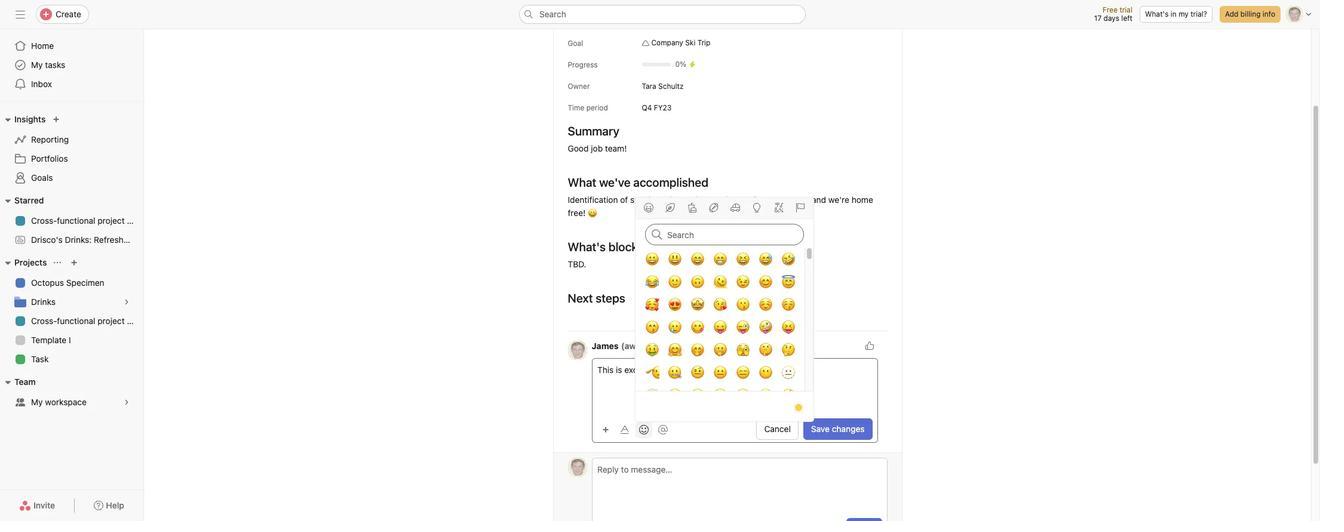 Task type: locate. For each thing, give the bounding box(es) containing it.
create button
[[36, 5, 89, 24]]

🙂 image
[[668, 275, 682, 289]]

task link
[[7, 350, 136, 369]]

search
[[540, 9, 567, 19]]

plan down see details, drinks image
[[127, 316, 143, 326]]

this
[[597, 365, 614, 375]]

1 vertical spatial ja button
[[568, 458, 587, 478]]

😆 image
[[736, 252, 750, 267]]

1 ja from the top
[[574, 346, 582, 355]]

create
[[56, 9, 81, 19]]

0 vertical spatial ja
[[574, 346, 582, 355]]

projects button
[[0, 256, 47, 270]]

plan up drisco's drinks: refreshment recommendation
[[127, 216, 143, 226]]

cancel button
[[757, 419, 799, 440]]

in
[[1171, 10, 1177, 19]]

my workspace link
[[7, 393, 136, 412]]

1 cross- from the top
[[31, 216, 57, 226]]

time
[[568, 103, 585, 112]]

we've accomplished
[[600, 176, 709, 189]]

cross-functional project plan up the drinks:
[[31, 216, 143, 226]]

cross- down drinks
[[31, 316, 57, 326]]

my
[[31, 60, 43, 70], [31, 397, 43, 408]]

project down see details, drinks image
[[98, 316, 125, 326]]

2 plan from the top
[[127, 316, 143, 326]]

1 vertical spatial cross-functional project plan
[[31, 316, 143, 326]]

plan inside projects element
[[127, 316, 143, 326]]

1 cross-functional project plan from the top
[[31, 216, 143, 226]]

1 vertical spatial project
[[98, 316, 125, 326]]

search list box
[[519, 5, 806, 24]]

0 vertical spatial is
[[670, 195, 676, 205]]

😀 image
[[645, 252, 660, 267]]

😂 image
[[645, 275, 660, 289]]

left
[[1122, 14, 1133, 23]]

cross-functional project plan down drinks link on the bottom left of the page
[[31, 316, 143, 326]]

functional down drinks link on the bottom left of the page
[[57, 316, 95, 326]]

🤪 image
[[759, 320, 773, 335]]

octopus
[[31, 278, 64, 288]]

😉 image
[[736, 275, 750, 289]]

0 vertical spatial cross-functional project plan link
[[7, 212, 143, 231]]

team
[[14, 377, 36, 387]]

and
[[812, 195, 827, 205]]

🫡 image
[[645, 366, 660, 380]]

2 cross-functional project plan from the top
[[31, 316, 143, 326]]

template i link
[[7, 331, 136, 350]]

functional
[[57, 216, 95, 226], [57, 316, 95, 326]]

😙 image
[[645, 320, 660, 335]]

1 vertical spatial my
[[31, 397, 43, 408]]

management.
[[733, 365, 786, 375]]

0 vertical spatial cross-functional project plan
[[31, 216, 143, 226]]

toolbar
[[597, 421, 674, 438]]

my inside global element
[[31, 60, 43, 70]]

my workspace
[[31, 397, 87, 408]]

🤔 image
[[781, 343, 796, 357]]

is left nearly
[[670, 195, 676, 205]]

is right this
[[616, 365, 622, 375]]

cross-functional project plan
[[31, 216, 143, 226], [31, 316, 143, 326]]

save changes button
[[804, 419, 873, 440]]

a
[[745, 195, 751, 205]]

😐 image
[[713, 366, 728, 380]]

0 likes. click to like this task image
[[865, 341, 875, 351]]

tests
[[791, 195, 810, 205]]

1 functional from the top
[[57, 216, 95, 226]]

what's blocked tbd.
[[568, 240, 652, 270]]

1 vertical spatial cross-
[[31, 316, 57, 326]]

ja for 1st ja button from the bottom
[[574, 463, 582, 472]]

cross-functional project plan inside projects element
[[31, 316, 143, 326]]

1 my from the top
[[31, 60, 43, 70]]

see details, my workspace image
[[123, 399, 130, 406]]

1
[[657, 342, 660, 351]]

is inside identification of specimen is nearly complete. a few more tests and we're home free!
[[670, 195, 676, 205]]

progress
[[568, 60, 598, 69]]

🤐 image
[[668, 366, 682, 380]]

cross-functional project plan link up the drinks:
[[7, 212, 143, 231]]

1 vertical spatial plan
[[127, 316, 143, 326]]

functional inside starred element
[[57, 216, 95, 226]]

my for my workspace
[[31, 397, 43, 408]]

🫠 image
[[713, 275, 728, 289]]

add
[[1226, 10, 1239, 19]]

next steps
[[568, 292, 626, 305]]

james (away) · 1 minute ago
[[592, 341, 700, 351]]

reporting
[[31, 134, 69, 145]]

plan
[[127, 216, 143, 226], [127, 316, 143, 326]]

complete.
[[704, 195, 743, 205]]

2 functional from the top
[[57, 316, 95, 326]]

lab
[[716, 365, 731, 375]]

emoji image
[[639, 425, 649, 435]]

project up "drisco's drinks: refreshment recommendation" link at top
[[98, 216, 125, 226]]

2 ja from the top
[[574, 463, 582, 472]]

i
[[69, 335, 71, 345]]

1 plan from the top
[[127, 216, 143, 226]]

😅 image
[[759, 252, 773, 267]]

0 vertical spatial ja button
[[568, 341, 587, 360]]

good
[[568, 143, 589, 154]]

0 vertical spatial project
[[98, 216, 125, 226]]

project for 1st cross-functional project plan link from the bottom of the page
[[98, 316, 125, 326]]

company ski trip
[[652, 38, 711, 47]]

workspace
[[45, 397, 87, 408]]

🥰 image
[[645, 298, 660, 312]]

insights button
[[0, 112, 46, 127]]

reporting link
[[7, 130, 136, 149]]

is
[[670, 195, 676, 205], [616, 365, 622, 375]]

😶‍🌫️ image
[[645, 388, 660, 403]]

recommendation
[[145, 235, 213, 245]]

news!
[[661, 365, 684, 375]]

of
[[621, 195, 628, 205]]

cross-functional project plan link up i
[[7, 312, 143, 331]]

😄 image
[[691, 252, 705, 267]]

0 vertical spatial plan
[[127, 216, 143, 226]]

invite button
[[11, 495, 63, 517]]

ja button
[[568, 341, 587, 360], [568, 458, 587, 478]]

2 my from the top
[[31, 397, 43, 408]]

1 vertical spatial is
[[616, 365, 622, 375]]

0 vertical spatial cross-
[[31, 216, 57, 226]]

1 vertical spatial cross-functional project plan link
[[7, 312, 143, 331]]

1 horizontal spatial is
[[670, 195, 676, 205]]

😑 image
[[736, 366, 750, 380]]

save
[[812, 424, 830, 435]]

home
[[852, 195, 874, 205]]

2 project from the top
[[98, 316, 125, 326]]

2 cross- from the top
[[31, 316, 57, 326]]

🥲 image
[[668, 320, 682, 335]]

1 project from the top
[[98, 216, 125, 226]]

project inside starred element
[[98, 216, 125, 226]]

task
[[31, 354, 49, 365]]

functional inside projects element
[[57, 316, 95, 326]]

project for 1st cross-functional project plan link from the top of the page
[[98, 216, 125, 226]]

cancel
[[765, 424, 791, 435]]

inbox
[[31, 79, 52, 89]]

my left tasks
[[31, 60, 43, 70]]

😀 image
[[588, 209, 598, 218]]

octopus specimen link
[[7, 274, 136, 293]]

1 ja button from the top
[[568, 341, 587, 360]]

hide sidebar image
[[16, 10, 25, 19]]

😝 image
[[781, 320, 796, 335]]

0 vertical spatial functional
[[57, 216, 95, 226]]

what's in my trial? button
[[1140, 6, 1213, 23]]

goal
[[568, 39, 583, 48]]

my down team
[[31, 397, 43, 408]]

🤩 image
[[691, 298, 705, 312]]

1 vertical spatial functional
[[57, 316, 95, 326]]

😋 image
[[691, 320, 705, 335]]

cross- inside projects element
[[31, 316, 57, 326]]

cross- up drisco's
[[31, 216, 57, 226]]

😇 image
[[781, 275, 796, 289]]

0 vertical spatial my
[[31, 60, 43, 70]]

functional up the drinks:
[[57, 216, 95, 226]]

1 vertical spatial ja
[[574, 463, 582, 472]]

ja for second ja button from the bottom
[[574, 346, 582, 355]]

0 horizontal spatial is
[[616, 365, 622, 375]]

period
[[587, 103, 608, 112]]

my inside teams element
[[31, 397, 43, 408]]

schultz
[[659, 82, 684, 91]]

at mention image
[[658, 425, 668, 435]]

🤭 image
[[691, 343, 705, 357]]



Task type: vqa. For each thing, say whether or not it's contained in the screenshot.
Team dropdown button on the bottom left of the page
yes



Task type: describe. For each thing, give the bounding box(es) containing it.
projects element
[[0, 252, 143, 372]]

my tasks
[[31, 60, 65, 70]]

specimen
[[66, 278, 104, 288]]

drisco's drinks: refreshment recommendation link
[[7, 231, 213, 250]]

ago
[[687, 342, 700, 351]]

🤥 image
[[781, 388, 796, 403]]

team!
[[605, 143, 627, 154]]

starred
[[14, 195, 44, 206]]

job
[[591, 143, 603, 154]]

😘 image
[[713, 298, 728, 312]]

goals link
[[7, 169, 136, 188]]

starred button
[[0, 194, 44, 208]]

🫥 image
[[781, 366, 796, 380]]

identification
[[568, 195, 618, 205]]

q4 fy23
[[642, 103, 672, 112]]

drisco's
[[31, 235, 63, 245]]

template i
[[31, 335, 71, 345]]

😬 image
[[736, 388, 750, 403]]

😶 image
[[759, 366, 773, 380]]

refreshment
[[94, 235, 143, 245]]

drinks link
[[7, 293, 136, 312]]

plan inside starred element
[[127, 216, 143, 226]]

🤑 image
[[645, 343, 660, 357]]

😮‍💨 image
[[759, 388, 773, 403]]

drinks
[[31, 297, 56, 307]]

2 cross-functional project plan link from the top
[[7, 312, 143, 331]]

17
[[1095, 14, 1102, 23]]

teams element
[[0, 372, 143, 415]]

projects
[[14, 258, 47, 268]]

😚 image
[[781, 298, 796, 312]]

nearly
[[679, 195, 702, 205]]

trial?
[[1191, 10, 1208, 19]]

new image
[[53, 116, 60, 123]]

portfolios link
[[7, 149, 136, 169]]

invite
[[33, 501, 55, 511]]

portfolios
[[31, 154, 68, 164]]

q4
[[642, 103, 652, 112]]

changes
[[832, 424, 865, 435]]

trial
[[1120, 5, 1133, 14]]

insights
[[14, 114, 46, 124]]

search button
[[519, 5, 806, 24]]

few
[[753, 195, 767, 205]]

save changes
[[812, 424, 865, 435]]

☺️ image
[[759, 298, 773, 312]]

😛 image
[[713, 320, 728, 335]]

summary good job team!
[[568, 124, 627, 154]]

what's
[[1146, 10, 1169, 19]]

formatting image
[[620, 425, 630, 435]]

insights element
[[0, 109, 143, 190]]

alert
[[697, 365, 714, 375]]

insert an object image
[[602, 426, 609, 434]]

add billing info button
[[1220, 6, 1281, 23]]

🙃 image
[[691, 275, 705, 289]]

octopus specimen
[[31, 278, 104, 288]]

free!
[[568, 208, 586, 218]]

😁 image
[[713, 252, 728, 267]]

😜 image
[[736, 320, 750, 335]]

summary
[[568, 124, 620, 138]]

identification of specimen is nearly complete. a few more tests and we're home free!
[[568, 195, 876, 218]]

add billing info
[[1226, 10, 1276, 19]]

new project or portfolio image
[[71, 259, 78, 267]]

🤗 image
[[668, 343, 682, 357]]

owner
[[568, 82, 590, 91]]

😃 image
[[668, 252, 682, 267]]

show options, current sort, top image
[[54, 259, 61, 267]]

company ski trip link
[[637, 37, 716, 49]]

free trial 17 days left
[[1095, 5, 1133, 23]]

😍 image
[[668, 298, 682, 312]]

😗 image
[[736, 298, 750, 312]]

🤫 image
[[759, 343, 773, 357]]

james link
[[592, 341, 619, 351]]

fy23
[[654, 103, 672, 112]]

ski
[[686, 38, 696, 47]]

😒 image
[[691, 388, 705, 403]]

my tasks link
[[7, 56, 136, 75]]

drisco's drinks: refreshment recommendation
[[31, 235, 213, 245]]

more
[[769, 195, 789, 205]]

1 cross-functional project plan link from the top
[[7, 212, 143, 231]]

time period
[[568, 103, 608, 112]]

specimen
[[631, 195, 668, 205]]

inbox link
[[7, 75, 136, 94]]

😏 image
[[668, 388, 682, 403]]

help button
[[86, 495, 132, 517]]

what's in my trial?
[[1146, 10, 1208, 19]]

this is excellent news! i'll alert lab management.
[[597, 365, 786, 375]]

starred element
[[0, 190, 213, 252]]

tara
[[642, 82, 657, 91]]

my for my tasks
[[31, 60, 43, 70]]

what we've accomplished
[[568, 176, 709, 189]]

see details, drinks image
[[123, 299, 130, 306]]

template
[[31, 335, 67, 345]]

cross-functional project plan inside starred element
[[31, 216, 143, 226]]

we're
[[829, 195, 850, 205]]

functional for 1st cross-functional project plan link from the top of the page
[[57, 216, 95, 226]]

global element
[[0, 29, 143, 101]]

·
[[652, 341, 654, 351]]

🤨 image
[[691, 366, 705, 380]]

tasks
[[45, 60, 65, 70]]

🫢 image
[[713, 343, 728, 357]]

🤣 image
[[781, 252, 796, 267]]

free
[[1103, 5, 1118, 14]]

tbd.
[[568, 259, 587, 270]]

what's blocked
[[568, 240, 652, 254]]

days
[[1104, 14, 1120, 23]]

billing
[[1241, 10, 1261, 19]]

Search field
[[645, 224, 804, 246]]

minute
[[662, 342, 685, 351]]

home
[[31, 41, 54, 51]]

😊 image
[[759, 275, 773, 289]]

info
[[1263, 10, 1276, 19]]

functional for 1st cross-functional project plan link from the bottom of the page
[[57, 316, 95, 326]]

excellent
[[624, 365, 659, 375]]

tara schultz
[[642, 82, 684, 91]]

james
[[592, 341, 619, 351]]

🫣 image
[[736, 343, 750, 357]]

help
[[106, 501, 124, 511]]

2 ja button from the top
[[568, 458, 587, 478]]

what
[[568, 176, 597, 189]]

🙄 image
[[713, 388, 728, 403]]

cross- inside starred element
[[31, 216, 57, 226]]

my
[[1179, 10, 1189, 19]]



